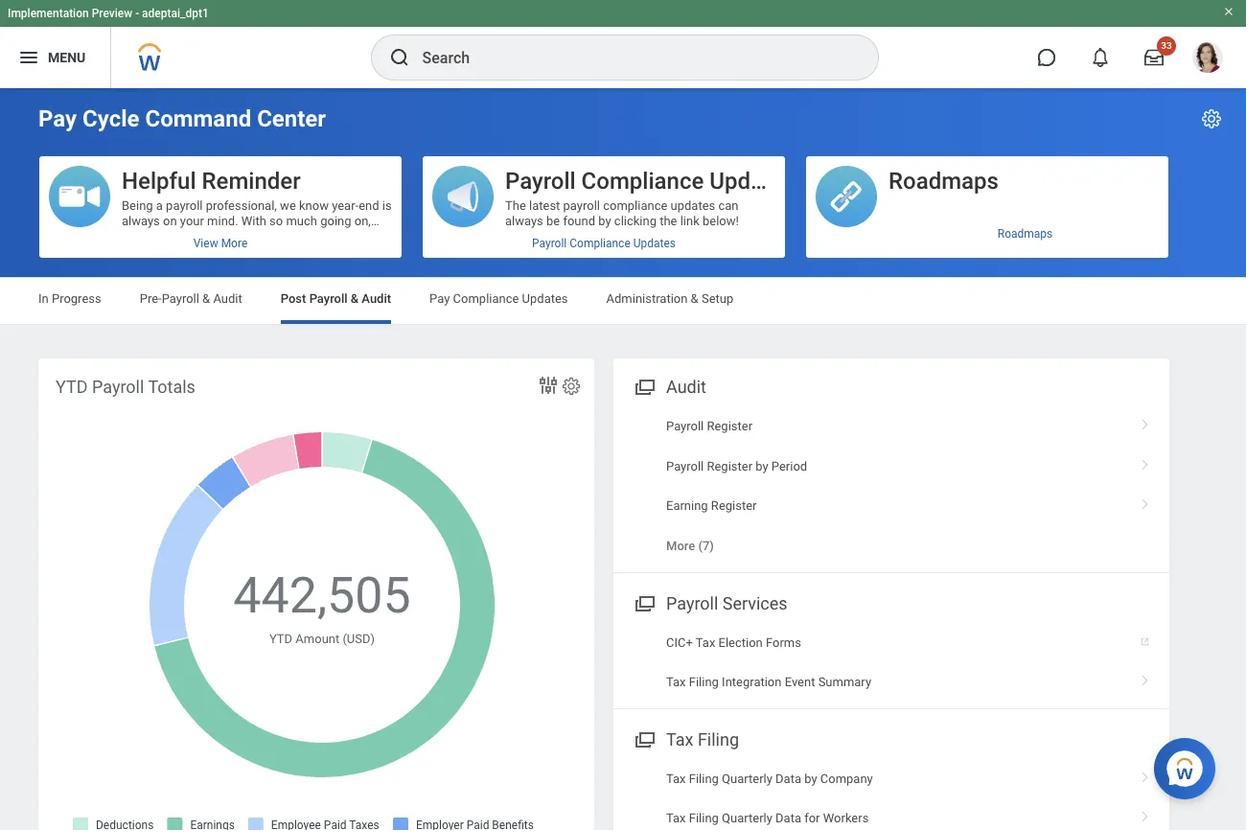 Task type: locate. For each thing, give the bounding box(es) containing it.
pay cycle command center
[[38, 105, 326, 132]]

cycle
[[83, 105, 140, 132]]

0 vertical spatial register
[[707, 419, 753, 433]]

updates up can
[[710, 168, 795, 195]]

1 chevron right image from the top
[[1133, 412, 1158, 432]]

1 chevron right image from the top
[[1133, 452, 1158, 471]]

below!
[[703, 214, 739, 228]]

compliance up compliance
[[582, 168, 704, 195]]

4 chevron right image from the top
[[1133, 804, 1158, 824]]

tax inside 'link'
[[666, 771, 686, 786]]

tax inside "link"
[[666, 811, 686, 826]]

2 chevron right image from the top
[[1133, 492, 1158, 511]]

adeptai_dpt1
[[142, 7, 209, 20]]

filing down the tax filing quarterly data by company
[[689, 811, 719, 826]]

clicking
[[614, 214, 657, 228]]

list containing tax filing quarterly data by company
[[614, 759, 1170, 830]]

list containing payroll register
[[614, 407, 1170, 566]]

payroll up payroll register by period
[[666, 419, 704, 433]]

2 chevron right image from the top
[[1133, 668, 1158, 688]]

0 horizontal spatial updates
[[522, 291, 568, 306]]

preview
[[92, 7, 132, 20]]

Search Workday  search field
[[422, 36, 838, 79]]

filing down tax filing
[[689, 771, 719, 786]]

payroll register link
[[614, 407, 1170, 446]]

chevron right image inside tax filing integration event summary link
[[1133, 668, 1158, 688]]

ext link image
[[1139, 629, 1158, 648]]

pre-
[[140, 291, 162, 306]]

& left setup
[[691, 291, 699, 306]]

by inside payroll register by period link
[[756, 459, 769, 473]]

payroll right post
[[309, 291, 348, 306]]

chevron right image inside payroll register by period link
[[1133, 452, 1158, 471]]

roadmaps inside 'button'
[[889, 168, 999, 195]]

command
[[145, 105, 251, 132]]

the
[[660, 214, 677, 228]]

33 button
[[1133, 36, 1176, 79]]

data for for
[[776, 811, 801, 826]]

updates down be
[[522, 291, 568, 306]]

menu
[[48, 49, 86, 65]]

0 vertical spatial list
[[614, 407, 1170, 566]]

1 vertical spatial by
[[756, 459, 769, 473]]

company
[[820, 771, 873, 786]]

filing inside "link"
[[689, 811, 719, 826]]

1 quarterly from the top
[[722, 771, 773, 786]]

can
[[719, 198, 739, 213]]

quarterly
[[722, 771, 773, 786], [722, 811, 773, 826]]

more (7) link
[[614, 526, 1170, 566]]

chevron right image
[[1133, 412, 1158, 432], [1133, 492, 1158, 511]]

chevron right image inside 'tax filing quarterly data by company' 'link'
[[1133, 765, 1158, 784]]

profile logan mcneil image
[[1193, 42, 1223, 77]]

442,505 button
[[233, 563, 414, 630]]

2 vertical spatial list
[[614, 759, 1170, 830]]

audit for post payroll & audit
[[362, 291, 391, 306]]

more (7)
[[666, 539, 714, 553]]

1 horizontal spatial ytd
[[269, 632, 293, 646]]

1 vertical spatial pay
[[430, 291, 450, 306]]

audit
[[213, 291, 242, 306], [362, 291, 391, 306], [666, 377, 707, 397]]

2 data from the top
[[776, 811, 801, 826]]

2 & from the left
[[351, 291, 359, 306]]

justify image
[[17, 46, 40, 69]]

& right post
[[351, 291, 359, 306]]

menu group image for tax filing
[[631, 725, 657, 751]]

event
[[785, 675, 815, 689]]

chevron right image for payroll services
[[1133, 668, 1158, 688]]

chevron right image inside earning register link
[[1133, 492, 1158, 511]]

payroll register by period link
[[614, 446, 1170, 486]]

by left "period"
[[756, 459, 769, 473]]

implementation
[[8, 7, 89, 20]]

0 vertical spatial roadmaps
[[889, 168, 999, 195]]

cic+ tax election forms link
[[614, 623, 1170, 663]]

progress
[[52, 291, 101, 306]]

payroll services
[[666, 593, 788, 613]]

payroll left totals
[[92, 377, 144, 397]]

2 horizontal spatial audit
[[666, 377, 707, 397]]

2 horizontal spatial by
[[805, 771, 817, 786]]

payroll down be
[[532, 237, 567, 250]]

1 list from the top
[[614, 407, 1170, 566]]

tab list
[[19, 278, 1227, 324]]

0 vertical spatial by
[[598, 214, 611, 228]]

cic+
[[666, 635, 693, 650]]

1 vertical spatial chevron right image
[[1133, 492, 1158, 511]]

payroll up earning
[[666, 459, 704, 473]]

442,505 ytd amount (usd)
[[233, 567, 411, 646]]

0 vertical spatial updates
[[710, 168, 795, 195]]

list for filing
[[614, 759, 1170, 830]]

0 vertical spatial menu group image
[[631, 589, 657, 615]]

audit right menu group image
[[666, 377, 707, 397]]

quarterly down the tax filing quarterly data by company
[[722, 811, 773, 826]]

register inside payroll register link
[[707, 419, 753, 433]]

summary
[[818, 675, 872, 689]]

chevron right image inside "tax filing quarterly data for workers" "link"
[[1133, 804, 1158, 824]]

payroll up cic+
[[666, 593, 718, 613]]

register
[[707, 419, 753, 433], [707, 459, 753, 473], [711, 498, 757, 513]]

tax
[[696, 635, 716, 650], [666, 675, 686, 689], [666, 729, 694, 749], [666, 771, 686, 786], [666, 811, 686, 826]]

roadmaps
[[889, 168, 999, 195], [998, 227, 1053, 240]]

0 horizontal spatial ytd
[[56, 377, 88, 397]]

filing for tax filing quarterly data by company
[[689, 771, 719, 786]]

center
[[257, 105, 326, 132]]

menu group image left payroll services
[[631, 589, 657, 615]]

pay for pay compliance updates
[[430, 291, 450, 306]]

1 vertical spatial quarterly
[[722, 811, 773, 826]]

found
[[563, 214, 595, 228]]

(usd)
[[343, 632, 375, 646]]

by
[[598, 214, 611, 228], [756, 459, 769, 473], [805, 771, 817, 786]]

payroll inside payroll compliance updates link
[[532, 237, 567, 250]]

1 vertical spatial data
[[776, 811, 801, 826]]

filing inside 'link'
[[689, 771, 719, 786]]

ytd down the "in progress"
[[56, 377, 88, 397]]

0 vertical spatial pay
[[38, 105, 77, 132]]

list
[[614, 407, 1170, 566], [614, 623, 1170, 702], [614, 759, 1170, 830]]

by up payroll compliance updates link
[[598, 214, 611, 228]]

0 horizontal spatial audit
[[213, 291, 242, 306]]

0 vertical spatial chevron right image
[[1133, 412, 1158, 432]]

close environment banner image
[[1223, 6, 1235, 17]]

1 data from the top
[[776, 771, 801, 786]]

menu group image
[[631, 373, 657, 399]]

helpful reminder button
[[39, 156, 402, 258]]

442,505
[[233, 567, 411, 625]]

1 menu group image from the top
[[631, 589, 657, 615]]

quarterly for for
[[722, 811, 773, 826]]

filing for tax filing quarterly data for workers
[[689, 811, 719, 826]]

ytd
[[56, 377, 88, 397], [269, 632, 293, 646]]

chevron right image inside payroll register link
[[1133, 412, 1158, 432]]

2 vertical spatial by
[[805, 771, 817, 786]]

ytd payroll totals
[[56, 377, 195, 397]]

1 vertical spatial register
[[707, 459, 753, 473]]

the
[[505, 198, 526, 213]]

ytd inside '442,505 ytd amount (usd)'
[[269, 632, 293, 646]]

payroll
[[505, 168, 576, 195], [532, 237, 567, 250], [162, 291, 199, 306], [309, 291, 348, 306], [92, 377, 144, 397], [666, 419, 704, 433], [666, 459, 704, 473], [666, 593, 718, 613]]

data up tax filing quarterly data for workers
[[776, 771, 801, 786]]

updates inside payroll compliance updates link
[[633, 237, 676, 250]]

&
[[202, 291, 210, 306], [351, 291, 359, 306], [691, 291, 699, 306]]

tax filing
[[666, 729, 739, 749]]

payroll inside ytd payroll totals element
[[92, 377, 144, 397]]

quarterly inside 'link'
[[722, 771, 773, 786]]

2 horizontal spatial &
[[691, 291, 699, 306]]

payroll compliance updates up compliance
[[505, 168, 795, 195]]

menu group image
[[631, 589, 657, 615], [631, 725, 657, 751]]

1 horizontal spatial pay
[[430, 291, 450, 306]]

payroll up latest
[[505, 168, 576, 195]]

register inside payroll register by period link
[[707, 459, 753, 473]]

updates down 'the'
[[633, 237, 676, 250]]

compliance down always
[[453, 291, 519, 306]]

3 list from the top
[[614, 759, 1170, 830]]

3 chevron right image from the top
[[1133, 765, 1158, 784]]

register down payroll register by period
[[711, 498, 757, 513]]

filing up the tax filing quarterly data by company
[[698, 729, 739, 749]]

0 vertical spatial quarterly
[[722, 771, 773, 786]]

menu group image left tax filing
[[631, 725, 657, 751]]

& right pre-
[[202, 291, 210, 306]]

tax filing quarterly data for workers
[[666, 811, 869, 826]]

quarterly for by
[[722, 771, 773, 786]]

payroll compliance updates link
[[423, 229, 785, 258]]

menu banner
[[0, 0, 1246, 88]]

1 vertical spatial menu group image
[[631, 725, 657, 751]]

filing for tax filing integration event summary
[[689, 675, 719, 689]]

data
[[776, 771, 801, 786], [776, 811, 801, 826]]

data left for
[[776, 811, 801, 826]]

inbox large image
[[1145, 48, 1164, 67]]

totals
[[148, 377, 195, 397]]

tax filing integration event summary link
[[614, 663, 1170, 702]]

2 vertical spatial register
[[711, 498, 757, 513]]

quarterly inside "link"
[[722, 811, 773, 826]]

payroll compliance updates
[[505, 168, 795, 195], [532, 237, 676, 250]]

2 list from the top
[[614, 623, 1170, 702]]

2 menu group image from the top
[[631, 725, 657, 751]]

2 quarterly from the top
[[722, 811, 773, 826]]

tax filing integration event summary
[[666, 675, 872, 689]]

filing down cic+
[[689, 675, 719, 689]]

payroll inside payroll register by period link
[[666, 459, 704, 473]]

by left "company"
[[805, 771, 817, 786]]

payroll register
[[666, 419, 753, 433]]

1 vertical spatial list
[[614, 623, 1170, 702]]

list containing cic+ tax election forms
[[614, 623, 1170, 702]]

payroll compliance updates down the "found"
[[532, 237, 676, 250]]

register up earning register
[[707, 459, 753, 473]]

compliance down the "found"
[[570, 237, 631, 250]]

1 horizontal spatial &
[[351, 291, 359, 306]]

compliance
[[582, 168, 704, 195], [570, 237, 631, 250], [453, 291, 519, 306]]

helpful
[[122, 168, 196, 195]]

latest
[[529, 198, 560, 213]]

post payroll & audit
[[281, 291, 391, 306]]

audit left post
[[213, 291, 242, 306]]

filing for tax filing
[[698, 729, 739, 749]]

period
[[772, 459, 807, 473]]

0 horizontal spatial &
[[202, 291, 210, 306]]

1 & from the left
[[202, 291, 210, 306]]

0 horizontal spatial pay
[[38, 105, 77, 132]]

forms
[[766, 635, 801, 650]]

data inside "tax filing quarterly data for workers" "link"
[[776, 811, 801, 826]]

1 horizontal spatial updates
[[633, 237, 676, 250]]

1 vertical spatial payroll compliance updates
[[532, 237, 676, 250]]

audit right post
[[362, 291, 391, 306]]

administration
[[606, 291, 688, 306]]

1 vertical spatial updates
[[633, 237, 676, 250]]

payroll inside payroll register link
[[666, 419, 704, 433]]

payroll register by period
[[666, 459, 807, 473]]

data inside 'tax filing quarterly data by company' 'link'
[[776, 771, 801, 786]]

more
[[666, 539, 695, 553]]

1 vertical spatial ytd
[[269, 632, 293, 646]]

quarterly up tax filing quarterly data for workers
[[722, 771, 773, 786]]

1 horizontal spatial by
[[756, 459, 769, 473]]

configure ytd payroll totals image
[[561, 376, 582, 397]]

for
[[805, 811, 820, 826]]

1 horizontal spatial audit
[[362, 291, 391, 306]]

register inside earning register link
[[711, 498, 757, 513]]

updates
[[710, 168, 795, 195], [633, 237, 676, 250], [522, 291, 568, 306]]

data for by
[[776, 771, 801, 786]]

register up payroll register by period
[[707, 419, 753, 433]]

pay
[[38, 105, 77, 132], [430, 291, 450, 306]]

0 horizontal spatial by
[[598, 214, 611, 228]]

chevron right image
[[1133, 452, 1158, 471], [1133, 668, 1158, 688], [1133, 765, 1158, 784], [1133, 804, 1158, 824]]

tax filing quarterly data by company link
[[614, 759, 1170, 799]]

0 vertical spatial data
[[776, 771, 801, 786]]

filing
[[689, 675, 719, 689], [698, 729, 739, 749], [689, 771, 719, 786], [689, 811, 719, 826]]

tab list containing in progress
[[19, 278, 1227, 324]]

ytd left amount
[[269, 632, 293, 646]]



Task type: vqa. For each thing, say whether or not it's contained in the screenshot.
banner
no



Task type: describe. For each thing, give the bounding box(es) containing it.
register for payroll register
[[707, 419, 753, 433]]

pay compliance updates
[[430, 291, 568, 306]]

configure and view chart data image
[[537, 374, 560, 397]]

(7)
[[698, 539, 714, 553]]

payroll up totals
[[162, 291, 199, 306]]

2 vertical spatial updates
[[522, 291, 568, 306]]

configure this page image
[[1200, 107, 1223, 130]]

search image
[[388, 46, 411, 69]]

tax for tax filing
[[666, 729, 694, 749]]

link
[[680, 214, 700, 228]]

0 vertical spatial ytd
[[56, 377, 88, 397]]

menu button
[[0, 27, 110, 88]]

chevron right image for earning register
[[1133, 492, 1158, 511]]

earning
[[666, 498, 708, 513]]

ytd payroll totals element
[[38, 359, 594, 830]]

by inside 'tax filing quarterly data by company' 'link'
[[805, 771, 817, 786]]

0 vertical spatial compliance
[[582, 168, 704, 195]]

1 vertical spatial compliance
[[570, 237, 631, 250]]

helpful reminder
[[122, 168, 301, 195]]

earning register
[[666, 498, 757, 513]]

more (7) button
[[666, 537, 714, 555]]

integration
[[722, 675, 782, 689]]

in progress
[[38, 291, 101, 306]]

3 & from the left
[[691, 291, 699, 306]]

chevron right image for payroll register
[[1133, 412, 1158, 432]]

services
[[723, 593, 788, 613]]

& for post payroll & audit
[[351, 291, 359, 306]]

reminder
[[202, 168, 301, 195]]

tab list inside 442,505 main content
[[19, 278, 1227, 324]]

earning register link
[[614, 486, 1170, 526]]

tax filing quarterly data for workers link
[[614, 799, 1170, 830]]

implementation preview -   adeptai_dpt1
[[8, 7, 209, 20]]

notifications large image
[[1091, 48, 1110, 67]]

post
[[281, 291, 306, 306]]

2 vertical spatial compliance
[[453, 291, 519, 306]]

cic+ tax election forms
[[666, 635, 801, 650]]

in
[[38, 291, 49, 306]]

setup
[[702, 291, 734, 306]]

pre-payroll & audit
[[140, 291, 242, 306]]

register for earning register
[[711, 498, 757, 513]]

audit for pre-payroll & audit
[[213, 291, 242, 306]]

442,505 main content
[[0, 88, 1246, 830]]

menu group image for payroll services
[[631, 589, 657, 615]]

compliance
[[603, 198, 668, 213]]

by inside the 'the latest payroll compliance updates can always be found by clicking the link below!'
[[598, 214, 611, 228]]

register for payroll register by period
[[707, 459, 753, 473]]

the latest payroll compliance updates can always be found by clicking the link below!
[[505, 198, 739, 228]]

administration & setup
[[606, 291, 734, 306]]

tax for tax filing quarterly data for workers
[[666, 811, 686, 826]]

chevron right image for tax filing
[[1133, 804, 1158, 824]]

33
[[1161, 40, 1172, 51]]

pay for pay cycle command center
[[38, 105, 77, 132]]

0 vertical spatial payroll compliance updates
[[505, 168, 795, 195]]

be
[[547, 214, 560, 228]]

1 vertical spatial roadmaps
[[998, 227, 1053, 240]]

& for pre-payroll & audit
[[202, 291, 210, 306]]

always
[[505, 214, 543, 228]]

-
[[135, 7, 139, 20]]

payroll
[[563, 198, 600, 213]]

tax for tax filing integration event summary
[[666, 675, 686, 689]]

updates
[[671, 198, 715, 213]]

roadmaps button
[[806, 156, 1169, 229]]

election
[[719, 635, 763, 650]]

tax for tax filing quarterly data by company
[[666, 771, 686, 786]]

tax filing quarterly data by company
[[666, 771, 873, 786]]

workers
[[823, 811, 869, 826]]

chevron right image for audit
[[1133, 452, 1158, 471]]

roadmaps link
[[806, 219, 1169, 248]]

2 horizontal spatial updates
[[710, 168, 795, 195]]

list for services
[[614, 623, 1170, 702]]

amount
[[296, 632, 340, 646]]



